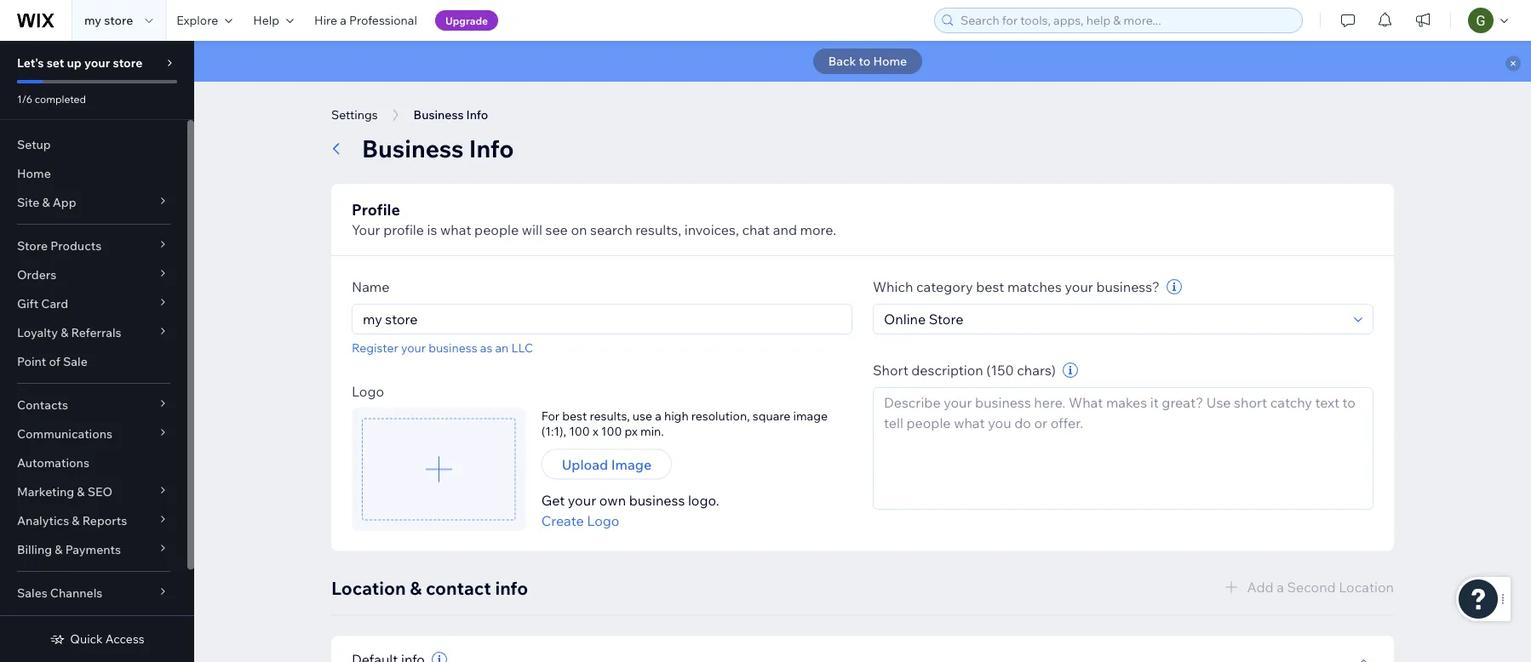 Task type: vqa. For each thing, say whether or not it's contained in the screenshot.
Settings button Settings
yes



Task type: locate. For each thing, give the bounding box(es) containing it.
0 horizontal spatial settings
[[17, 615, 64, 630]]

& right site
[[42, 195, 50, 210]]

0 vertical spatial logo
[[352, 383, 384, 400]]

& inside 'popup button'
[[42, 195, 50, 210]]

home
[[873, 54, 907, 69], [17, 166, 51, 181]]

quick
[[70, 632, 103, 647]]

1 horizontal spatial a
[[655, 408, 662, 423]]

create
[[541, 512, 584, 529]]

upload image
[[562, 456, 652, 473]]

info
[[466, 107, 488, 122], [469, 133, 514, 163]]

hire a professional link
[[304, 0, 427, 41]]

home right to
[[873, 54, 907, 69]]

your right register
[[401, 340, 426, 355]]

1 vertical spatial best
[[562, 408, 587, 423]]

sales channels button
[[0, 579, 187, 608]]

1 vertical spatial a
[[655, 408, 662, 423]]

communications button
[[0, 420, 187, 449]]

0 vertical spatial settings
[[331, 107, 378, 122]]

is
[[427, 221, 437, 238]]

& right loyalty
[[61, 325, 68, 340]]

hire a professional
[[314, 13, 417, 28]]

home down setup
[[17, 166, 51, 181]]

to
[[859, 54, 871, 69]]

analytics & reports
[[17, 514, 127, 528]]

will
[[522, 221, 542, 238]]

1 vertical spatial settings
[[17, 615, 64, 630]]

home inside sidebar element
[[17, 166, 51, 181]]

people
[[474, 221, 519, 238]]

1 vertical spatial store
[[113, 55, 143, 70]]

& for site
[[42, 195, 50, 210]]

0 horizontal spatial a
[[340, 13, 347, 28]]

a right the hire
[[340, 13, 347, 28]]

0 horizontal spatial business
[[429, 340, 477, 355]]

your inside sidebar element
[[84, 55, 110, 70]]

store inside sidebar element
[[113, 55, 143, 70]]

let's
[[17, 55, 44, 70]]

& for billing
[[55, 543, 63, 557]]

0 vertical spatial results,
[[635, 221, 681, 238]]

register your business as an llc
[[352, 340, 533, 355]]

Type your business name (e.g., Amy's Shoes) field
[[358, 305, 847, 334]]

your up "create logo" button
[[568, 492, 596, 509]]

business info inside button
[[414, 107, 488, 122]]

0 horizontal spatial results,
[[590, 408, 630, 423]]

explore
[[177, 13, 218, 28]]

1 vertical spatial logo
[[587, 512, 620, 529]]

profile your profile is what people will see on search results, invoices, chat and more.
[[352, 200, 836, 238]]

site & app
[[17, 195, 76, 210]]

logo inside get your own business logo. create logo
[[587, 512, 620, 529]]

results, right search
[[635, 221, 681, 238]]

2 100 from the left
[[601, 424, 622, 439]]

& left contact
[[410, 577, 422, 600]]

1/6
[[17, 92, 32, 105]]

& for marketing
[[77, 485, 85, 500]]

name
[[352, 279, 390, 296]]

home link
[[0, 159, 187, 188]]

business right 'settings' button at left
[[414, 107, 464, 122]]

info inside button
[[466, 107, 488, 122]]

image
[[793, 408, 828, 423]]

marketing & seo
[[17, 485, 113, 500]]

1 vertical spatial results,
[[590, 408, 630, 423]]

Describe your business here. What makes it great? Use short catchy text to tell people what you do or offer. text field
[[874, 388, 1373, 509]]

0 horizontal spatial home
[[17, 166, 51, 181]]

& inside dropdown button
[[77, 485, 85, 500]]

0 vertical spatial info
[[466, 107, 488, 122]]

orders button
[[0, 261, 187, 290]]

settings inside "link"
[[17, 615, 64, 630]]

search
[[590, 221, 632, 238]]

logo down own
[[587, 512, 620, 529]]

1 vertical spatial home
[[17, 166, 51, 181]]

100 right x
[[601, 424, 622, 439]]

100 left x
[[569, 424, 590, 439]]

help button
[[243, 0, 304, 41]]

1 horizontal spatial results,
[[635, 221, 681, 238]]

business info button
[[405, 102, 497, 128]]

sidebar element
[[0, 41, 194, 663]]

set
[[47, 55, 64, 70]]

best
[[976, 279, 1004, 296], [562, 408, 587, 423]]

0 vertical spatial home
[[873, 54, 907, 69]]

and
[[773, 221, 797, 238]]

setup link
[[0, 130, 187, 159]]

back
[[829, 54, 856, 69]]

chat
[[742, 221, 770, 238]]

Search for tools, apps, help & more... field
[[956, 9, 1297, 32]]

& right billing in the left of the page
[[55, 543, 63, 557]]

1 horizontal spatial best
[[976, 279, 1004, 296]]

a inside for best results, use a high resolution, square image (1:1), 100 x 100 px min.
[[655, 408, 662, 423]]

0 vertical spatial business info
[[414, 107, 488, 122]]

gift card button
[[0, 290, 187, 319]]

register
[[352, 340, 398, 355]]

your right "up" on the left top
[[84, 55, 110, 70]]

results, up x
[[590, 408, 630, 423]]

settings inside button
[[331, 107, 378, 122]]

business inside register your business as an llc link
[[429, 340, 477, 355]]

logo down register
[[352, 383, 384, 400]]

& left seo
[[77, 485, 85, 500]]

min.
[[640, 424, 664, 439]]

home inside button
[[873, 54, 907, 69]]

analytics
[[17, 514, 69, 528]]

(1:1),
[[541, 424, 566, 439]]

location & contact info
[[331, 577, 528, 600]]

best left matches
[[976, 279, 1004, 296]]

contact
[[426, 577, 491, 600]]

automations
[[17, 456, 89, 471]]

& inside "dropdown button"
[[72, 514, 80, 528]]

a right use on the left of the page
[[655, 408, 662, 423]]

quick access button
[[50, 632, 144, 647]]

1 vertical spatial business info
[[362, 133, 514, 163]]

0 vertical spatial business
[[429, 340, 477, 355]]

marketing
[[17, 485, 74, 500]]

business left as
[[429, 340, 477, 355]]

business
[[414, 107, 464, 122], [362, 133, 464, 163]]

settings button
[[323, 102, 386, 128]]

0 vertical spatial best
[[976, 279, 1004, 296]]

& left reports
[[72, 514, 80, 528]]

1 horizontal spatial home
[[873, 54, 907, 69]]

store right my
[[104, 13, 133, 28]]

card
[[41, 296, 68, 311]]

x
[[593, 424, 598, 439]]

business down image
[[629, 492, 685, 509]]

point of sale
[[17, 354, 88, 369]]

1 horizontal spatial business
[[629, 492, 685, 509]]

high
[[664, 408, 689, 423]]

more.
[[800, 221, 836, 238]]

0 horizontal spatial logo
[[352, 383, 384, 400]]

marketing & seo button
[[0, 478, 187, 507]]

best right for
[[562, 408, 587, 423]]

0 vertical spatial business
[[414, 107, 464, 122]]

your right matches
[[1065, 279, 1093, 296]]

1 horizontal spatial logo
[[587, 512, 620, 529]]

short
[[873, 362, 909, 379]]

reports
[[82, 514, 127, 528]]

app
[[53, 195, 76, 210]]

& for loyalty
[[61, 325, 68, 340]]

which category best matches your business?
[[873, 279, 1160, 296]]

back to home alert
[[194, 41, 1531, 82]]

&
[[42, 195, 50, 210], [61, 325, 68, 340], [77, 485, 85, 500], [72, 514, 80, 528], [55, 543, 63, 557], [410, 577, 422, 600]]

short description (150 chars)
[[873, 362, 1056, 379]]

0 horizontal spatial 100
[[569, 424, 590, 439]]

store down my store
[[113, 55, 143, 70]]

1 vertical spatial business
[[362, 133, 464, 163]]

upload
[[562, 456, 608, 473]]

invoices,
[[684, 221, 739, 238]]

logo
[[352, 383, 384, 400], [587, 512, 620, 529]]

0 horizontal spatial best
[[562, 408, 587, 423]]

best inside for best results, use a high resolution, square image (1:1), 100 x 100 px min.
[[562, 408, 587, 423]]

1 horizontal spatial settings
[[331, 107, 378, 122]]

store
[[104, 13, 133, 28], [113, 55, 143, 70]]

matches
[[1008, 279, 1062, 296]]

chars)
[[1017, 362, 1056, 379]]

let's set up your store
[[17, 55, 143, 70]]

store products
[[17, 238, 101, 253]]

site & app button
[[0, 188, 187, 217]]

which
[[873, 279, 913, 296]]

1 vertical spatial business
[[629, 492, 685, 509]]

business down business info button on the top left
[[362, 133, 464, 163]]

1 horizontal spatial 100
[[601, 424, 622, 439]]

loyalty & referrals
[[17, 325, 121, 340]]



Task type: describe. For each thing, give the bounding box(es) containing it.
location
[[331, 577, 406, 600]]

business inside button
[[414, 107, 464, 122]]

an
[[495, 340, 509, 355]]

sale
[[63, 354, 88, 369]]

upgrade
[[445, 14, 488, 27]]

hire
[[314, 13, 337, 28]]

& for location
[[410, 577, 422, 600]]

automations link
[[0, 449, 187, 478]]

loyalty
[[17, 325, 58, 340]]

sales channels
[[17, 586, 102, 601]]

referrals
[[71, 325, 121, 340]]

contacts button
[[0, 391, 187, 420]]

back to home
[[829, 54, 907, 69]]

access
[[105, 632, 144, 647]]

business?
[[1097, 279, 1160, 296]]

see
[[546, 221, 568, 238]]

profile
[[352, 200, 400, 219]]

professional
[[349, 13, 417, 28]]

description
[[912, 362, 984, 379]]

settings link
[[0, 608, 187, 637]]

image
[[611, 456, 652, 473]]

own
[[599, 492, 626, 509]]

up
[[67, 55, 82, 70]]

my store
[[84, 13, 133, 28]]

& for analytics
[[72, 514, 80, 528]]

billing & payments button
[[0, 536, 187, 565]]

for
[[541, 408, 560, 423]]

contacts
[[17, 398, 68, 413]]

upload image button
[[541, 449, 672, 480]]

get
[[541, 492, 565, 509]]

1 100 from the left
[[569, 424, 590, 439]]

llc
[[511, 340, 533, 355]]

completed
[[35, 92, 86, 105]]

1/6 completed
[[17, 92, 86, 105]]

results, inside profile your profile is what people will see on search results, invoices, chat and more.
[[635, 221, 681, 238]]

store products button
[[0, 232, 187, 261]]

back to home button
[[813, 49, 923, 74]]

upgrade button
[[435, 10, 498, 31]]

orders
[[17, 267, 56, 282]]

profile
[[383, 221, 424, 238]]

point
[[17, 354, 46, 369]]

0 vertical spatial a
[[340, 13, 347, 28]]

gift
[[17, 296, 38, 311]]

get your own business logo. create logo
[[541, 492, 719, 529]]

loyalty & referrals button
[[0, 319, 187, 347]]

square
[[753, 408, 791, 423]]

payments
[[65, 543, 121, 557]]

results, inside for best results, use a high resolution, square image (1:1), 100 x 100 px min.
[[590, 408, 630, 423]]

analytics & reports button
[[0, 507, 187, 536]]

gift card
[[17, 296, 68, 311]]

sales
[[17, 586, 47, 601]]

for best results, use a high resolution, square image (1:1), 100 x 100 px min.
[[541, 408, 828, 439]]

business inside get your own business logo. create logo
[[629, 492, 685, 509]]

on
[[571, 221, 587, 238]]

as
[[480, 340, 493, 355]]

my
[[84, 13, 101, 28]]

settings for settings "link"
[[17, 615, 64, 630]]

your
[[352, 221, 380, 238]]

billing
[[17, 543, 52, 557]]

(150
[[987, 362, 1014, 379]]

px
[[625, 424, 638, 439]]

channels
[[50, 586, 102, 601]]

settings for 'settings' button at left
[[331, 107, 378, 122]]

1 vertical spatial info
[[469, 133, 514, 163]]

quick access
[[70, 632, 144, 647]]

seo
[[87, 485, 113, 500]]

of
[[49, 354, 60, 369]]

0 vertical spatial store
[[104, 13, 133, 28]]

products
[[50, 238, 101, 253]]

Enter your business or website type field
[[879, 305, 1349, 334]]

site
[[17, 195, 39, 210]]

category
[[916, 279, 973, 296]]

your inside get your own business logo. create logo
[[568, 492, 596, 509]]

create logo button
[[541, 511, 620, 531]]

point of sale link
[[0, 347, 187, 376]]

info
[[495, 577, 528, 600]]



